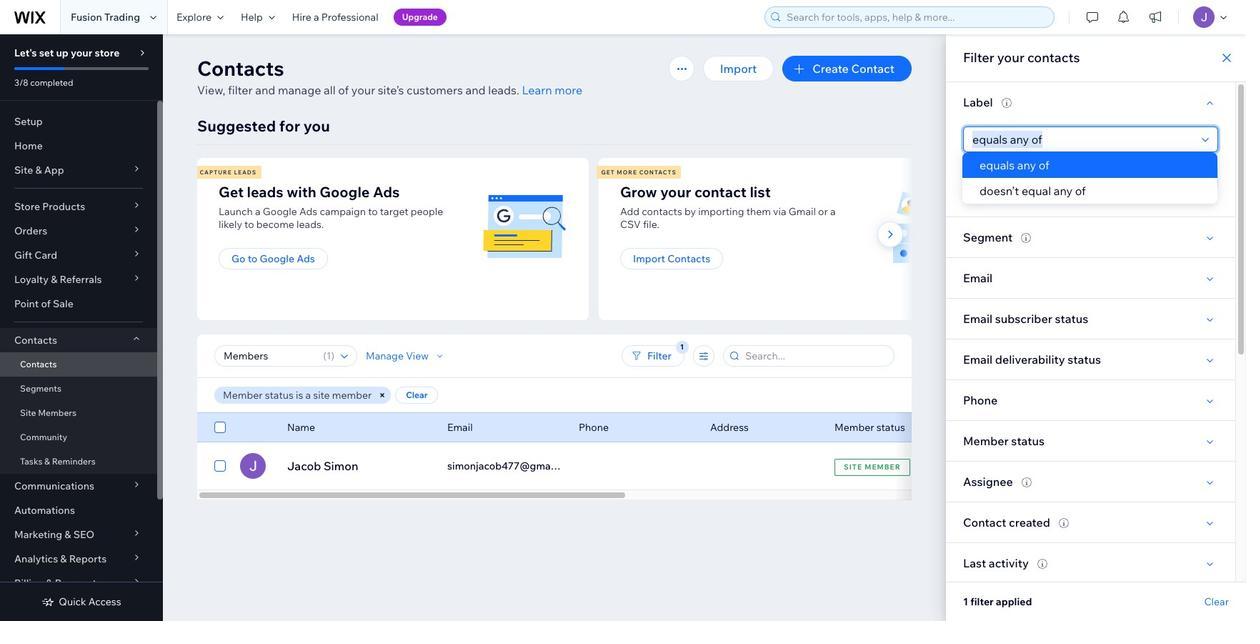 Task type: vqa. For each thing, say whether or not it's contained in the screenshot.
Import to the right
yes



Task type: describe. For each thing, give the bounding box(es) containing it.
likely
[[219, 218, 242, 231]]

seo
[[73, 528, 94, 541]]

email subscriber status
[[964, 312, 1089, 326]]

view link
[[796, 453, 857, 479]]

( 1 )
[[323, 350, 335, 363]]

via
[[774, 205, 787, 218]]

leads. inside get leads with google ads launch a google ads campaign to target people likely to become leads.
[[297, 218, 324, 231]]

1 vertical spatial clear
[[1205, 596, 1230, 608]]

hire
[[292, 11, 312, 24]]

store products
[[14, 200, 85, 213]]

0 vertical spatial clear button
[[396, 387, 439, 404]]

member down unsaved view field
[[223, 389, 263, 402]]

view,
[[197, 83, 226, 97]]

add
[[621, 205, 640, 218]]

with
[[287, 183, 317, 201]]

email up simonjacob477@gmail.com
[[448, 421, 473, 434]]

equals any of option
[[963, 152, 1218, 178]]

manage view
[[366, 350, 429, 363]]

1 vertical spatial clear button
[[1205, 596, 1230, 608]]

& for tasks
[[44, 456, 50, 467]]

contacts link
[[0, 352, 157, 377]]

suggested
[[197, 117, 276, 135]]

0 vertical spatial 1
[[327, 350, 331, 363]]

quick
[[59, 596, 86, 608]]

segments
[[20, 383, 62, 394]]

(
[[323, 350, 327, 363]]

get more contacts
[[602, 169, 677, 176]]

orders
[[14, 225, 47, 237]]

1 vertical spatial ads
[[300, 205, 318, 218]]

grow your contact list add contacts by importing them via gmail or a csv file.
[[621, 183, 836, 231]]

Search... field
[[741, 346, 890, 366]]

professional
[[322, 11, 379, 24]]

member
[[332, 389, 372, 402]]

gmail
[[789, 205, 816, 218]]

1 filter applied
[[964, 596, 1033, 608]]

file.
[[643, 218, 660, 231]]

email deliverability status
[[964, 352, 1102, 367]]

app
[[44, 164, 64, 177]]

analytics & reports button
[[0, 547, 157, 571]]

status up site member
[[877, 421, 906, 434]]

or
[[819, 205, 829, 218]]

loyalty
[[14, 273, 49, 286]]

0 vertical spatial ads
[[373, 183, 400, 201]]

capture
[[200, 169, 232, 176]]

jacob simon image
[[240, 453, 266, 479]]

automations
[[14, 504, 75, 517]]

communications
[[14, 480, 94, 493]]

target
[[380, 205, 409, 218]]

contacts
[[640, 169, 677, 176]]

home
[[14, 139, 43, 152]]

0 horizontal spatial member status
[[835, 421, 906, 434]]

filter for filter your contacts
[[964, 49, 995, 66]]

more
[[617, 169, 638, 176]]

import for import
[[721, 61, 757, 76]]

of down equals any of option
[[1076, 184, 1087, 198]]

& for loyalty
[[51, 273, 57, 286]]

to inside button
[[248, 252, 258, 265]]

analytics
[[14, 553, 58, 566]]

Unsaved view field
[[220, 346, 319, 366]]

quick access
[[59, 596, 121, 608]]

equals any of
[[980, 158, 1050, 172]]

site's
[[378, 83, 404, 97]]

reminders
[[52, 456, 96, 467]]

them
[[747, 205, 771, 218]]

set
[[39, 46, 54, 59]]

1 horizontal spatial filter
[[971, 596, 994, 608]]

1 vertical spatial contact
[[964, 516, 1007, 530]]

contacts inside contacts view, filter and manage all of your site's customers and leads. learn more
[[197, 56, 284, 81]]

let's set up your store
[[14, 46, 120, 59]]

campaign
[[320, 205, 366, 218]]

gift card
[[14, 249, 57, 262]]

your inside contacts view, filter and manage all of your site's customers and leads. learn more
[[352, 83, 375, 97]]

email left subscriber in the right of the page
[[964, 312, 993, 326]]

contact inside button
[[852, 61, 895, 76]]

create
[[813, 61, 849, 76]]

status right deliverability
[[1068, 352, 1102, 367]]

help button
[[232, 0, 284, 34]]

manage view button
[[366, 350, 446, 363]]

go to google ads
[[232, 252, 315, 265]]

3/8 completed
[[14, 77, 73, 88]]

Select an option field
[[969, 127, 1198, 152]]

email left deliverability
[[964, 352, 993, 367]]

let's
[[14, 46, 37, 59]]

you
[[304, 117, 330, 135]]

billing & payments button
[[0, 571, 157, 596]]

point of sale
[[14, 297, 73, 310]]

1 vertical spatial phone
[[579, 421, 609, 434]]

import contacts button
[[621, 248, 724, 270]]

label
[[964, 95, 994, 109]]

member up site member
[[835, 421, 875, 434]]

a right is
[[306, 389, 311, 402]]

customers
[[407, 83, 463, 97]]

gift card button
[[0, 243, 157, 267]]

store
[[95, 46, 120, 59]]

tasks & reminders
[[20, 456, 96, 467]]

become
[[256, 218, 295, 231]]

filter button
[[622, 345, 685, 367]]

billing
[[14, 577, 44, 590]]

filter for filter
[[648, 350, 672, 363]]

status up assignee
[[1012, 434, 1045, 448]]

applied
[[997, 596, 1033, 608]]

manage
[[278, 83, 321, 97]]

deliverability
[[996, 352, 1066, 367]]

import for import contacts
[[633, 252, 666, 265]]

your inside sidebar element
[[71, 46, 92, 59]]

a right hire
[[314, 11, 319, 24]]

doesn't
[[980, 184, 1020, 198]]

to right likely
[[245, 218, 254, 231]]

billing & payments
[[14, 577, 101, 590]]

get
[[219, 183, 244, 201]]

leads
[[234, 169, 257, 176]]

filter your contacts
[[964, 49, 1081, 66]]

& for site
[[35, 164, 42, 177]]

trading
[[104, 11, 140, 24]]

fusion trading
[[71, 11, 140, 24]]

site for site member
[[844, 462, 863, 472]]

status left is
[[265, 389, 294, 402]]

sidebar element
[[0, 34, 163, 621]]

site member
[[844, 462, 901, 472]]



Task type: locate. For each thing, give the bounding box(es) containing it.
member up assignee
[[964, 434, 1009, 448]]

contacts inside 'grow your contact list add contacts by importing them via gmail or a csv file.'
[[642, 205, 683, 218]]

0 horizontal spatial contacts
[[642, 205, 683, 218]]

any inside option
[[1018, 158, 1037, 172]]

members
[[38, 408, 77, 418]]

1 horizontal spatial contacts
[[1028, 49, 1081, 66]]

orders button
[[0, 219, 157, 243]]

google down the become
[[260, 252, 295, 265]]

0 vertical spatial leads.
[[488, 83, 520, 97]]

store products button
[[0, 194, 157, 219]]

of
[[338, 83, 349, 97], [1039, 158, 1050, 172], [1076, 184, 1087, 198], [41, 297, 51, 310]]

fusion
[[71, 11, 102, 24]]

leads.
[[488, 83, 520, 97], [297, 218, 324, 231]]

google
[[320, 183, 370, 201], [263, 205, 297, 218], [260, 252, 295, 265]]

gift
[[14, 249, 32, 262]]

any right the equal
[[1054, 184, 1073, 198]]

help
[[241, 11, 263, 24]]

of inside sidebar element
[[41, 297, 51, 310]]

1 vertical spatial filter
[[971, 596, 994, 608]]

None checkbox
[[214, 419, 226, 436], [214, 458, 226, 475], [214, 419, 226, 436], [214, 458, 226, 475]]

0 vertical spatial any
[[1018, 158, 1037, 172]]

filter
[[228, 83, 253, 97], [971, 596, 994, 608]]

)
[[331, 350, 335, 363]]

for
[[279, 117, 300, 135]]

list box containing equals any of
[[963, 152, 1218, 204]]

by
[[685, 205, 696, 218]]

create contact button
[[783, 56, 912, 82]]

of inside option
[[1039, 158, 1050, 172]]

0 horizontal spatial phone
[[579, 421, 609, 434]]

ads down get leads with google ads launch a google ads campaign to target people likely to become leads.
[[297, 252, 315, 265]]

& for billing
[[46, 577, 53, 590]]

1 vertical spatial filter
[[648, 350, 672, 363]]

ads up the target at the left of the page
[[373, 183, 400, 201]]

1 horizontal spatial 1
[[964, 596, 969, 608]]

1 horizontal spatial and
[[466, 83, 486, 97]]

2 and from the left
[[466, 83, 486, 97]]

list box
[[963, 152, 1218, 204]]

contacts button
[[0, 328, 157, 352]]

contacts down by
[[668, 252, 711, 265]]

1 vertical spatial view
[[813, 459, 839, 473]]

& right billing
[[46, 577, 53, 590]]

0 vertical spatial filter
[[964, 49, 995, 66]]

0 horizontal spatial 1
[[327, 350, 331, 363]]

leads. left learn
[[488, 83, 520, 97]]

setup
[[14, 115, 43, 128]]

contacts up view,
[[197, 56, 284, 81]]

member status up assignee
[[964, 434, 1045, 448]]

import
[[721, 61, 757, 76], [633, 252, 666, 265]]

of right all
[[338, 83, 349, 97]]

& for marketing
[[65, 528, 71, 541]]

member status is a site member
[[223, 389, 372, 402]]

1 up site
[[327, 350, 331, 363]]

site members
[[20, 408, 77, 418]]

&
[[35, 164, 42, 177], [51, 273, 57, 286], [44, 456, 50, 467], [65, 528, 71, 541], [60, 553, 67, 566], [46, 577, 53, 590]]

import contacts
[[633, 252, 711, 265]]

ads down the 'with'
[[300, 205, 318, 218]]

leads. inside contacts view, filter and manage all of your site's customers and leads. learn more
[[488, 83, 520, 97]]

0 horizontal spatial leads.
[[297, 218, 324, 231]]

activity
[[989, 556, 1029, 571]]

0 horizontal spatial filter
[[648, 350, 672, 363]]

1 horizontal spatial leads.
[[488, 83, 520, 97]]

assignee
[[964, 475, 1014, 489]]

a down leads
[[255, 205, 261, 218]]

a right or
[[831, 205, 836, 218]]

segments link
[[0, 377, 157, 401]]

google down leads
[[263, 205, 297, 218]]

access
[[89, 596, 121, 608]]

0 vertical spatial view
[[406, 350, 429, 363]]

contacts inside popup button
[[14, 334, 57, 347]]

1 horizontal spatial phone
[[964, 393, 998, 408]]

1 down last
[[964, 596, 969, 608]]

a
[[314, 11, 319, 24], [255, 205, 261, 218], [831, 205, 836, 218], [306, 389, 311, 402]]

1 vertical spatial contacts
[[642, 205, 683, 218]]

reports
[[69, 553, 107, 566]]

0 horizontal spatial view
[[406, 350, 429, 363]]

google inside button
[[260, 252, 295, 265]]

point
[[14, 297, 39, 310]]

automations link
[[0, 498, 157, 523]]

view left site member
[[813, 459, 839, 473]]

1 horizontal spatial filter
[[964, 49, 995, 66]]

site for site members
[[20, 408, 36, 418]]

0 horizontal spatial clear button
[[396, 387, 439, 404]]

loyalty & referrals button
[[0, 267, 157, 292]]

and left "manage"
[[255, 83, 276, 97]]

products
[[42, 200, 85, 213]]

analytics & reports
[[14, 553, 107, 566]]

0 horizontal spatial any
[[1018, 158, 1037, 172]]

1 vertical spatial google
[[263, 205, 297, 218]]

& inside dropdown button
[[46, 577, 53, 590]]

subscriber
[[996, 312, 1053, 326]]

doesn't equal any of
[[980, 184, 1087, 198]]

1 horizontal spatial clear
[[1205, 596, 1230, 608]]

capture leads
[[200, 169, 257, 176]]

google up "campaign"
[[320, 183, 370, 201]]

more
[[555, 83, 583, 97]]

email down segment
[[964, 271, 993, 285]]

get
[[602, 169, 615, 176]]

contacts inside 'button'
[[668, 252, 711, 265]]

your
[[71, 46, 92, 59], [998, 49, 1025, 66], [352, 83, 375, 97], [661, 183, 692, 201]]

your inside 'grow your contact list add contacts by importing them via gmail or a csv file.'
[[661, 183, 692, 201]]

hire a professional link
[[284, 0, 387, 34]]

simon
[[324, 459, 358, 473]]

contact created
[[964, 516, 1051, 530]]

import inside 'button'
[[633, 252, 666, 265]]

leads. down the 'with'
[[297, 218, 324, 231]]

clear
[[406, 390, 428, 400], [1205, 596, 1230, 608]]

filter inside contacts view, filter and manage all of your site's customers and leads. learn more
[[228, 83, 253, 97]]

0 vertical spatial google
[[320, 183, 370, 201]]

Search for tools, apps, help & more... field
[[783, 7, 1050, 27]]

1 and from the left
[[255, 83, 276, 97]]

sale
[[53, 297, 73, 310]]

status right subscriber in the right of the page
[[1056, 312, 1089, 326]]

contact
[[695, 183, 747, 201]]

equal
[[1022, 184, 1052, 198]]

csv
[[621, 218, 641, 231]]

& left the seo
[[65, 528, 71, 541]]

2 vertical spatial google
[[260, 252, 295, 265]]

site inside dropdown button
[[14, 164, 33, 177]]

1 horizontal spatial contact
[[964, 516, 1007, 530]]

marketing & seo button
[[0, 523, 157, 547]]

2 vertical spatial site
[[844, 462, 863, 472]]

filter inside button
[[648, 350, 672, 363]]

import inside button
[[721, 61, 757, 76]]

learn
[[522, 83, 552, 97]]

grow
[[621, 183, 658, 201]]

go
[[232, 252, 246, 265]]

0 vertical spatial contacts
[[1028, 49, 1081, 66]]

1 horizontal spatial member status
[[964, 434, 1045, 448]]

1 vertical spatial import
[[633, 252, 666, 265]]

marketing
[[14, 528, 62, 541]]

1 vertical spatial 1
[[964, 596, 969, 608]]

0 vertical spatial import
[[721, 61, 757, 76]]

a inside 'grow your contact list add contacts by importing them via gmail or a csv file.'
[[831, 205, 836, 218]]

0 horizontal spatial import
[[633, 252, 666, 265]]

1 horizontal spatial view
[[813, 459, 839, 473]]

all
[[324, 83, 336, 97]]

of up the equal
[[1039, 158, 1050, 172]]

of inside contacts view, filter and manage all of your site's customers and leads. learn more
[[338, 83, 349, 97]]

0 vertical spatial contact
[[852, 61, 895, 76]]

1 vertical spatial site
[[20, 408, 36, 418]]

contacts up segments
[[20, 359, 57, 370]]

1 vertical spatial any
[[1054, 184, 1073, 198]]

contact right the create
[[852, 61, 895, 76]]

quick access button
[[42, 596, 121, 608]]

upgrade
[[402, 11, 438, 22]]

contacts down point of sale
[[14, 334, 57, 347]]

hire a professional
[[292, 11, 379, 24]]

point of sale link
[[0, 292, 157, 316]]

any up doesn't equal any of
[[1018, 158, 1037, 172]]

of left sale
[[41, 297, 51, 310]]

list containing get leads with google ads
[[195, 158, 997, 320]]

referrals
[[60, 273, 102, 286]]

suggested for you
[[197, 117, 330, 135]]

home link
[[0, 134, 157, 158]]

1 horizontal spatial clear button
[[1205, 596, 1230, 608]]

member status up site member
[[835, 421, 906, 434]]

filter left applied
[[971, 596, 994, 608]]

Select labels field
[[969, 166, 1198, 190]]

view right 'manage' at the left of the page
[[406, 350, 429, 363]]

& right loyalty
[[51, 273, 57, 286]]

0 horizontal spatial and
[[255, 83, 276, 97]]

upgrade button
[[394, 9, 447, 26]]

member right "view" link
[[865, 462, 901, 472]]

a inside get leads with google ads launch a google ads campaign to target people likely to become leads.
[[255, 205, 261, 218]]

& right tasks
[[44, 456, 50, 467]]

segment
[[964, 230, 1013, 245]]

1 vertical spatial leads.
[[297, 218, 324, 231]]

community
[[20, 432, 67, 443]]

1 horizontal spatial import
[[721, 61, 757, 76]]

0 horizontal spatial filter
[[228, 83, 253, 97]]

0 horizontal spatial clear
[[406, 390, 428, 400]]

jacob simon
[[287, 459, 358, 473]]

0 horizontal spatial contact
[[852, 61, 895, 76]]

member status
[[835, 421, 906, 434], [964, 434, 1045, 448]]

1 horizontal spatial any
[[1054, 184, 1073, 198]]

and right the customers
[[466, 83, 486, 97]]

& left the reports
[[60, 553, 67, 566]]

0 vertical spatial clear
[[406, 390, 428, 400]]

to
[[368, 205, 378, 218], [245, 218, 254, 231], [248, 252, 258, 265]]

site for site & app
[[14, 164, 33, 177]]

tasks & reminders link
[[0, 450, 157, 474]]

ads inside button
[[297, 252, 315, 265]]

explore
[[177, 11, 212, 24]]

store
[[14, 200, 40, 213]]

to right go
[[248, 252, 258, 265]]

0 vertical spatial phone
[[964, 393, 998, 408]]

2 vertical spatial ads
[[297, 252, 315, 265]]

simonjacob477@gmail.com
[[448, 460, 579, 473]]

filter right view,
[[228, 83, 253, 97]]

to left the target at the left of the page
[[368, 205, 378, 218]]

& for analytics
[[60, 553, 67, 566]]

0 vertical spatial filter
[[228, 83, 253, 97]]

list
[[195, 158, 997, 320]]

importing
[[699, 205, 745, 218]]

launch
[[219, 205, 253, 218]]

contact down assignee
[[964, 516, 1007, 530]]

0 vertical spatial site
[[14, 164, 33, 177]]

3/8
[[14, 77, 28, 88]]

& left app
[[35, 164, 42, 177]]

email
[[964, 271, 993, 285], [964, 312, 993, 326], [964, 352, 993, 367], [448, 421, 473, 434]]



